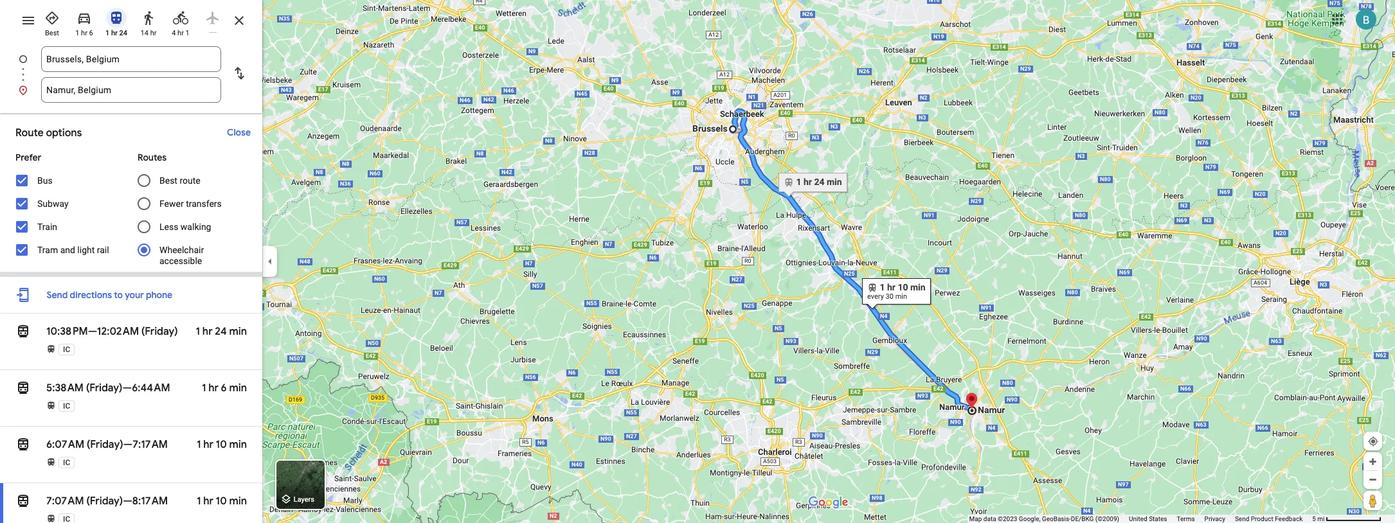Task type: locate. For each thing, give the bounding box(es) containing it.
 for 7:07 am (friday)
[[15, 493, 31, 511]]

hr down driving image
[[81, 29, 87, 37]]

min for 8:17 am
[[229, 495, 247, 508]]

— down directions
[[88, 325, 97, 338]]

1 vertical spatial send
[[1235, 516, 1250, 523]]

— for 6:07 am (friday)
[[123, 439, 133, 451]]

route options
[[15, 127, 82, 140]]

list item down 14
[[0, 46, 262, 87]]

24 up 1 hr 6 min
[[215, 325, 227, 338]]

24 left 14
[[119, 29, 127, 37]]

hr right 1 hr 6
[[111, 29, 118, 37]]

8:17 am
[[132, 495, 168, 508]]

Best radio
[[39, 5, 66, 38]]

1 vertical spatial 1 hr 10 min
[[197, 495, 247, 508]]

None radio
[[199, 5, 226, 33]]

train image down 7:07 am
[[46, 514, 56, 523]]

2 vertical spatial transit image
[[15, 493, 31, 511]]

 for 5:38 am (friday)
[[15, 379, 31, 397]]

prefer bus
[[15, 152, 53, 186]]

(friday) for 8:17 am
[[86, 495, 123, 508]]

zoom in image
[[1368, 457, 1378, 467]]

24
[[119, 29, 127, 37], [215, 325, 227, 338]]

hr
[[81, 29, 87, 37], [111, 29, 118, 37], [150, 29, 157, 37], [178, 29, 184, 37], [202, 325, 213, 338], [208, 382, 219, 395], [203, 439, 213, 451], [203, 495, 213, 508]]

6:07 am
[[46, 439, 84, 451]]

4 min from the top
[[229, 495, 247, 508]]

hr right 7:17 am
[[203, 439, 213, 451]]

ic down 6:07 am
[[63, 458, 70, 467]]

send
[[47, 289, 68, 301], [1235, 516, 1250, 523]]

transit image for 5:38 am (friday)
[[15, 379, 31, 397]]

none field down 14
[[46, 46, 216, 72]]

directions main content
[[0, 0, 262, 523]]

0 horizontal spatial 24
[[119, 29, 127, 37]]

transit image
[[15, 379, 31, 397], [15, 436, 31, 454]]

2 list item from the top
[[0, 77, 262, 103]]

 for 6:07 am (friday)
[[15, 436, 31, 454]]

train image
[[46, 345, 56, 354], [46, 401, 56, 411]]

transit image up 1 hr 24
[[109, 10, 124, 26]]

1 vertical spatial 24
[[215, 325, 227, 338]]

2 train image from the top
[[46, 514, 56, 523]]

0 vertical spatial transit image
[[109, 10, 124, 26]]

1  from the top
[[15, 323, 31, 341]]

(friday) right 5:38 am
[[86, 382, 123, 395]]

5:38 am
[[46, 382, 84, 395]]

1 vertical spatial train image
[[46, 514, 56, 523]]

mi
[[1318, 516, 1325, 523]]

list item down starting point brussels, belgium field on the top of the page
[[0, 77, 262, 103]]

list item
[[0, 46, 262, 87], [0, 77, 262, 103]]

none field starting point brussels, belgium
[[46, 46, 216, 72]]

best inside best option
[[45, 29, 59, 37]]

1 1 hr 10 min from the top
[[197, 439, 247, 451]]

best route
[[159, 176, 200, 186]]

0 vertical spatial train image
[[46, 458, 56, 467]]

send product feedback
[[1235, 516, 1303, 523]]


[[15, 323, 31, 341], [15, 379, 31, 397], [15, 436, 31, 454], [15, 493, 31, 511]]

transit image left 6:07 am
[[15, 436, 31, 454]]

transit image for 6:07 am (friday)
[[15, 436, 31, 454]]

4 hr 1
[[172, 29, 190, 37]]

1 horizontal spatial 6
[[221, 382, 227, 395]]

7:17 am
[[133, 439, 168, 451]]

2  from the top
[[15, 379, 31, 397]]

de/bkg
[[1071, 516, 1094, 523]]

send left product
[[1235, 516, 1250, 523]]

footer
[[969, 515, 1313, 523]]

— down the 12:02 am
[[123, 382, 132, 395]]

10:38 pm
[[46, 325, 88, 338]]

0 vertical spatial 24
[[119, 29, 127, 37]]

ic for 10:38 pm
[[63, 345, 70, 354]]

tram and light rail
[[37, 245, 109, 255]]

best left the route
[[159, 176, 177, 186]]

hr inside option
[[111, 29, 118, 37]]

best for best route
[[159, 176, 177, 186]]

show your location image
[[1368, 436, 1379, 448]]

7:07 am (friday) — 8:17 am
[[46, 495, 168, 508]]

train image down 10:38 pm
[[46, 345, 56, 354]]

cycling image
[[173, 10, 188, 26]]

best inside directions main content
[[159, 176, 177, 186]]

6 down 1 hr 24 min
[[221, 382, 227, 395]]

privacy
[[1205, 516, 1226, 523]]

2 1 hr 10 min from the top
[[197, 495, 247, 508]]

— for 7:07 am (friday)
[[123, 495, 132, 508]]

directions
[[70, 289, 112, 301]]

0 horizontal spatial 6
[[89, 29, 93, 37]]

0 vertical spatial 1 hr 10 min
[[197, 439, 247, 451]]

rail
[[97, 245, 109, 255]]

terms button
[[1177, 515, 1195, 523]]

collapse side panel image
[[263, 255, 277, 269]]

1 vertical spatial none field
[[46, 77, 216, 103]]

14 hr
[[141, 29, 157, 37]]

1 vertical spatial transit image
[[15, 323, 31, 341]]

—
[[88, 325, 97, 338], [123, 382, 132, 395], [123, 439, 133, 451], [123, 495, 132, 508]]

none field destination namur, belgium
[[46, 77, 216, 103]]

1 vertical spatial 6
[[221, 382, 227, 395]]

layers
[[294, 496, 314, 504]]

transit image left 10:38 pm
[[15, 323, 31, 341]]

bus
[[37, 176, 53, 186]]

(friday) right 6:07 am
[[87, 439, 123, 451]]

google account: brad klo  
(klobrad84@gmail.com) image
[[1356, 9, 1377, 29]]

0 vertical spatial send
[[47, 289, 68, 301]]

0 vertical spatial train image
[[46, 345, 56, 354]]

transit image
[[109, 10, 124, 26], [15, 323, 31, 341], [15, 493, 31, 511]]

10
[[216, 439, 227, 451], [216, 495, 227, 508]]

 left 10:38 pm
[[15, 323, 31, 341]]

ic down 10:38 pm
[[63, 345, 70, 354]]

 left 7:07 am
[[15, 493, 31, 511]]

10:38 pm — 12:02 am (friday)
[[46, 325, 178, 338]]

and
[[60, 245, 75, 255]]

best for best
[[45, 29, 59, 37]]

24 for 1 hr 24 min
[[215, 325, 227, 338]]

1 train image from the top
[[46, 458, 56, 467]]

min for 6:44 am
[[229, 382, 247, 395]]

None field
[[46, 46, 216, 72], [46, 77, 216, 103]]

1 train image from the top
[[46, 345, 56, 354]]

(friday) right 7:07 am
[[86, 495, 123, 508]]

12:02 am
[[97, 325, 139, 338]]

train image
[[46, 458, 56, 467], [46, 514, 56, 523]]

6:07 am (friday) — 7:17 am
[[46, 439, 168, 451]]

4
[[172, 29, 176, 37]]

list
[[0, 46, 262, 103]]

0 vertical spatial 10
[[216, 439, 227, 451]]

train image down 5:38 am
[[46, 401, 56, 411]]

1 hr 10 min for 8:17 am
[[197, 495, 247, 508]]

1 inside option
[[105, 29, 109, 37]]

1 min from the top
[[229, 325, 247, 338]]

1 hr 24
[[105, 29, 127, 37]]

1 vertical spatial train image
[[46, 401, 56, 411]]

1 10 from the top
[[216, 439, 227, 451]]

1 horizontal spatial send
[[1235, 516, 1250, 523]]

— down 6:07 am (friday) — 7:17 am
[[123, 495, 132, 508]]

0 vertical spatial ic
[[63, 345, 70, 354]]

— for 5:38 am (friday)
[[123, 382, 132, 395]]

5:38 am (friday) — 6:44 am
[[46, 382, 170, 395]]

min
[[229, 325, 247, 338], [229, 382, 247, 395], [229, 439, 247, 451], [229, 495, 247, 508]]

privacy button
[[1205, 515, 1226, 523]]

2 ic from the top
[[63, 402, 70, 411]]

1 ic from the top
[[63, 345, 70, 354]]

1
[[75, 29, 79, 37], [105, 29, 109, 37], [186, 29, 190, 37], [196, 325, 200, 338], [202, 382, 206, 395], [197, 439, 201, 451], [197, 495, 201, 508]]

0 vertical spatial 6
[[89, 29, 93, 37]]

train image for 6:07 am (friday) — 7:17 am
[[46, 458, 56, 467]]

transfers
[[186, 199, 222, 209]]

1 vertical spatial ic
[[63, 402, 70, 411]]

send directions to your phone
[[47, 289, 172, 301]]

(friday) for 6:44 am
[[86, 382, 123, 395]]

 left 5:38 am
[[15, 379, 31, 397]]

zoom out image
[[1368, 475, 1378, 485]]

6 inside directions main content
[[221, 382, 227, 395]]

send left directions
[[47, 289, 68, 301]]

1 hr 24 min
[[196, 325, 247, 338]]

3 min from the top
[[229, 439, 247, 451]]

footer containing map data ©2023 google, geobasis-de/bkg (©2009)
[[969, 515, 1313, 523]]

— down "5:38 am (friday) — 6:44 am"
[[123, 439, 133, 451]]

2 none field from the top
[[46, 77, 216, 103]]

transit image left 7:07 am
[[15, 493, 31, 511]]

0 vertical spatial none field
[[46, 46, 216, 72]]

close button
[[221, 121, 257, 144]]

2 transit image from the top
[[15, 436, 31, 454]]

walking
[[181, 222, 211, 232]]

best down 'best travel modes' image
[[45, 29, 59, 37]]

1 hr 6 min
[[202, 382, 247, 395]]

0 vertical spatial transit image
[[15, 379, 31, 397]]

send inside button
[[1235, 516, 1250, 523]]

send inside 'button'
[[47, 289, 68, 301]]

1 horizontal spatial best
[[159, 176, 177, 186]]

2 vertical spatial ic
[[63, 458, 70, 467]]

2 min from the top
[[229, 382, 247, 395]]

24 inside directions main content
[[215, 325, 227, 338]]

1 hr 10 min
[[197, 439, 247, 451], [197, 495, 247, 508]]

0 vertical spatial best
[[45, 29, 59, 37]]

route
[[15, 127, 44, 140]]

phone
[[146, 289, 172, 301]]

6 inside 1 hr 6 radio
[[89, 29, 93, 37]]

transit image left 5:38 am
[[15, 379, 31, 397]]

map
[[969, 516, 982, 523]]

24 for 1 hr 24
[[119, 29, 127, 37]]

0 horizontal spatial best
[[45, 29, 59, 37]]

wheelchair accessible
[[159, 245, 204, 266]]

1 vertical spatial transit image
[[15, 436, 31, 454]]

1 transit image from the top
[[15, 379, 31, 397]]

terms
[[1177, 516, 1195, 523]]

5 mi
[[1313, 516, 1325, 523]]

6
[[89, 29, 93, 37], [221, 382, 227, 395]]

ic
[[63, 345, 70, 354], [63, 402, 70, 411], [63, 458, 70, 467]]

to
[[114, 289, 123, 301]]

ic down 5:38 am
[[63, 402, 70, 411]]

24 inside option
[[119, 29, 127, 37]]

none field down starting point brussels, belgium field on the top of the page
[[46, 77, 216, 103]]

options
[[46, 127, 82, 140]]

less walking
[[159, 222, 211, 232]]

(friday)
[[141, 325, 178, 338], [86, 382, 123, 395], [87, 439, 123, 451], [86, 495, 123, 508]]

send directions to your phone button
[[40, 282, 179, 308]]

1 none field from the top
[[46, 46, 216, 72]]

(friday) for 7:17 am
[[87, 439, 123, 451]]

1 hr 6 radio
[[71, 5, 98, 38]]

4 hr 1 radio
[[167, 5, 194, 38]]

3  from the top
[[15, 436, 31, 454]]

flights image
[[205, 10, 221, 26]]

best travel modes image
[[44, 10, 60, 26]]

1 vertical spatial 10
[[216, 495, 227, 508]]

1 list item from the top
[[0, 46, 262, 87]]

5 mi button
[[1313, 516, 1382, 523]]

train image down 6:07 am
[[46, 458, 56, 467]]

send for send product feedback
[[1235, 516, 1250, 523]]

10 for 6:07 am (friday) — 7:17 am
[[216, 439, 227, 451]]

3 ic from the top
[[63, 458, 70, 467]]

best
[[45, 29, 59, 37], [159, 176, 177, 186]]

6 down driving image
[[89, 29, 93, 37]]

1 vertical spatial best
[[159, 176, 177, 186]]

0 horizontal spatial send
[[47, 289, 68, 301]]

 left 6:07 am
[[15, 436, 31, 454]]

4  from the top
[[15, 493, 31, 511]]

2 train image from the top
[[46, 401, 56, 411]]

subway
[[37, 199, 69, 209]]

2 10 from the top
[[216, 495, 227, 508]]

1 horizontal spatial 24
[[215, 325, 227, 338]]



Task type: vqa. For each thing, say whether or not it's contained in the screenshot.


Task type: describe. For each thing, give the bounding box(es) containing it.
close
[[227, 127, 251, 138]]

1 hr 10 min for 7:17 am
[[197, 439, 247, 451]]

list inside google maps element
[[0, 46, 262, 103]]

hr right the 4 on the top of the page
[[178, 29, 184, 37]]

7:07 am
[[46, 495, 84, 508]]

send product feedback button
[[1235, 515, 1303, 523]]

united
[[1129, 516, 1148, 523]]

10 for 7:07 am (friday) — 8:17 am
[[216, 495, 227, 508]]

min for 7:17 am
[[229, 439, 247, 451]]

hr right 8:17 am
[[203, 495, 213, 508]]

driving image
[[77, 10, 92, 26]]

map data ©2023 google, geobasis-de/bkg (©2009)
[[969, 516, 1120, 523]]

send for send directions to your phone
[[47, 289, 68, 301]]

14
[[141, 29, 148, 37]]

routes
[[138, 152, 167, 163]]

1 hr 6
[[75, 29, 93, 37]]

reverse starting point and destination image
[[231, 66, 247, 81]]

wheelchair
[[159, 245, 204, 255]]

united states button
[[1129, 515, 1167, 523]]

Destination Namur, Belgium field
[[46, 82, 216, 98]]

your
[[125, 289, 144, 301]]

hr down 1 hr 24 min
[[208, 382, 219, 395]]

6 for 1 hr 6
[[89, 29, 93, 37]]

min for (friday)
[[229, 325, 247, 338]]

ic for 5:38 am
[[63, 402, 70, 411]]

6:44 am
[[132, 382, 170, 395]]

train image for 5:38 am (friday) — 6:44 am
[[46, 401, 56, 411]]

accessible
[[159, 256, 202, 266]]

geobasis-
[[1042, 516, 1071, 523]]

train image for 7:07 am (friday) — 8:17 am
[[46, 514, 56, 523]]

transit image for 10:38 pm
[[15, 323, 31, 341]]

1 hr 24 radio
[[103, 5, 130, 38]]

train
[[37, 222, 57, 232]]

light
[[77, 245, 95, 255]]

google,
[[1019, 516, 1041, 523]]

product
[[1251, 516, 1274, 523]]

prefer
[[15, 152, 41, 163]]

fewer
[[159, 199, 184, 209]]

walking image
[[141, 10, 156, 26]]

6 for 1 hr 6 min
[[221, 382, 227, 395]]

 for 10:38 pm
[[15, 323, 31, 341]]

show street view coverage image
[[1364, 491, 1383, 511]]

transit image inside 1 hr 24 option
[[109, 10, 124, 26]]

google maps element
[[0, 0, 1395, 523]]

hr up 1 hr 6 min
[[202, 325, 213, 338]]

feedback
[[1275, 516, 1303, 523]]

less
[[159, 222, 178, 232]]

transit image for 7:07 am (friday)
[[15, 493, 31, 511]]

(friday) down phone
[[141, 325, 178, 338]]

data
[[984, 516, 996, 523]]

ic for 6:07 am
[[63, 458, 70, 467]]

tram
[[37, 245, 58, 255]]

©2023
[[998, 516, 1018, 523]]

train image for 10:38 pm — 12:02 am (friday)
[[46, 345, 56, 354]]

footer inside google maps element
[[969, 515, 1313, 523]]

(©2009)
[[1096, 516, 1120, 523]]

close directions image
[[231, 13, 247, 28]]

states
[[1149, 516, 1167, 523]]

hr right 14
[[150, 29, 157, 37]]

14 hr radio
[[135, 5, 162, 38]]

fewer transfers
[[159, 199, 222, 209]]

united states
[[1129, 516, 1167, 523]]

Starting point Brussels, Belgium field
[[46, 51, 216, 67]]

route
[[180, 176, 200, 186]]

5
[[1313, 516, 1316, 523]]



